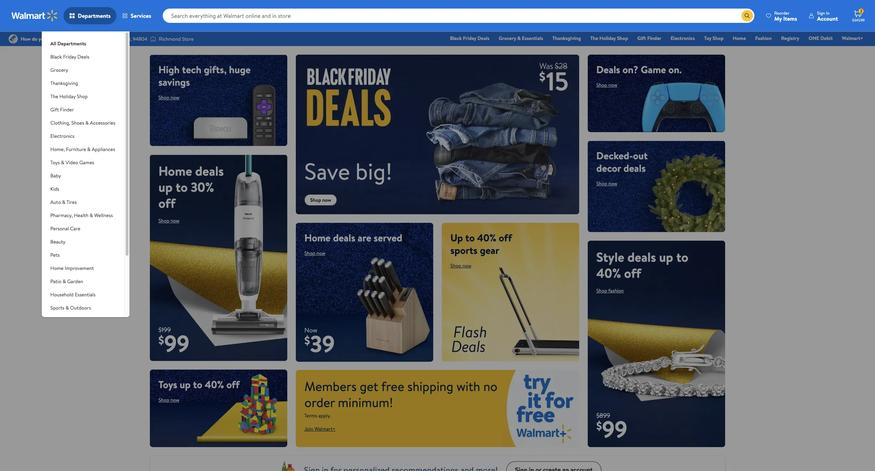 Task type: describe. For each thing, give the bounding box(es) containing it.
shop for deals on? game on.
[[597, 81, 608, 89]]

shop for up to 40% off sports gear
[[451, 262, 462, 269]]

now for up to 40% off sports gear
[[463, 262, 472, 269]]

electronics link
[[668, 34, 699, 42]]

home,
[[50, 146, 65, 153]]

style
[[597, 248, 625, 266]]

deals for black friday deals "link"
[[478, 35, 490, 42]]

pets
[[50, 251, 60, 259]]

shop for high tech gifts, huge savings
[[159, 94, 169, 101]]

baby
[[50, 172, 61, 179]]

0 vertical spatial walmart+
[[843, 35, 864, 42]]

toys for toys & video games
[[50, 159, 60, 166]]

shop now link for save big!
[[305, 194, 337, 206]]

$199
[[159, 325, 171, 334]]

gifts,
[[204, 63, 227, 76]]

pharmacy, health & wellness button
[[42, 209, 124, 222]]

toys for toys up to 40% off
[[159, 378, 177, 392]]

39
[[310, 328, 335, 360]]

fashion link
[[753, 34, 776, 42]]

appliances
[[92, 146, 115, 153]]

deals inside decked-out decor deals
[[624, 161, 646, 175]]

reorder
[[775, 10, 790, 16]]

in
[[827, 10, 830, 16]]

party
[[89, 318, 101, 325]]

$899 $ 99
[[597, 411, 628, 445]]

off inside style deals up to 40% off
[[625, 264, 642, 282]]

shop for home deals up to 30% off
[[159, 217, 169, 224]]

one
[[809, 35, 820, 42]]

toy
[[705, 35, 712, 42]]

up for home deals up to 30% off
[[159, 178, 173, 196]]

with
[[457, 377, 481, 395]]

finder for gift finder link
[[648, 35, 662, 42]]

gift for gift finder link
[[638, 35, 647, 42]]

style deals up to 40% off
[[597, 248, 689, 282]]

shop now for home deals up to 30% off
[[159, 217, 180, 224]]

black for black friday deals dropdown button
[[50, 53, 62, 60]]

game
[[641, 63, 667, 76]]

gift finder for gift finder dropdown button
[[50, 106, 74, 113]]

shipping
[[408, 377, 454, 395]]

home, furniture & appliances
[[50, 146, 115, 153]]

get
[[360, 377, 379, 395]]

grocery for grocery & essentials
[[499, 35, 517, 42]]

shop now for toys up to 40% off
[[159, 397, 180, 404]]

shop now for high tech gifts, huge savings
[[159, 94, 180, 101]]

the for the holiday shop link
[[591, 35, 599, 42]]

seasonal
[[50, 318, 69, 325]]

personal
[[50, 225, 69, 232]]

shop now link for decked-out decor deals
[[597, 180, 618, 187]]

shop for style deals up to 40% off
[[597, 287, 608, 294]]

30%
[[191, 178, 214, 196]]

sign in account
[[818, 10, 839, 22]]

no
[[484, 377, 498, 395]]

shop now for home deals are served
[[305, 250, 326, 257]]

the holiday shop button
[[42, 90, 124, 103]]

home deals up to 30% off
[[159, 162, 224, 212]]

up for style deals up to 40% off
[[660, 248, 674, 266]]

departments inside 'link'
[[57, 40, 86, 47]]

pharmacy,
[[50, 212, 73, 219]]

toy shop link
[[702, 34, 728, 42]]

$ for home deals up to 30% off
[[159, 332, 164, 348]]

thanksgiving link
[[550, 34, 585, 42]]

home improvement button
[[42, 262, 124, 275]]

40% inside "up to 40% off sports gear"
[[478, 231, 497, 245]]

fashion
[[609, 287, 624, 294]]

now
[[305, 326, 318, 335]]

friday for black friday deals dropdown button
[[63, 53, 76, 60]]

now $ 39
[[305, 326, 335, 360]]

now for deals on? game on.
[[609, 81, 618, 89]]

to inside home deals up to 30% off
[[176, 178, 188, 196]]

personal care
[[50, 225, 80, 232]]

electronics for electronics link
[[671, 35, 696, 42]]

save
[[305, 155, 350, 187]]

gift finder for gift finder link
[[638, 35, 662, 42]]

was dollar $899, now dollar 99 group
[[588, 411, 628, 447]]

services button
[[116, 7, 157, 24]]

baby button
[[42, 169, 124, 183]]

pharmacy, health & wellness
[[50, 212, 113, 219]]

join walmart+
[[305, 425, 336, 432]]

the holiday shop for the holiday shop dropdown button
[[50, 93, 88, 100]]

now for decked-out decor deals
[[609, 180, 618, 187]]

now for high tech gifts, huge savings
[[171, 94, 180, 101]]

gift finder link
[[635, 34, 665, 42]]

shop now link for deals on? game on.
[[597, 81, 618, 89]]

2 $340.99
[[853, 8, 866, 23]]

2 vertical spatial up
[[180, 378, 191, 392]]

deals on? game on.
[[597, 63, 682, 76]]

toys & video games
[[50, 159, 94, 166]]

shop fashion
[[597, 287, 624, 294]]

finder for gift finder dropdown button
[[60, 106, 74, 113]]

savings
[[159, 75, 190, 89]]

reorder my items
[[775, 10, 798, 22]]

black for black friday deals "link"
[[450, 35, 462, 42]]

shop now link for home deals are served
[[305, 250, 326, 257]]

shoes
[[71, 119, 84, 126]]

40% inside style deals up to 40% off
[[597, 264, 622, 282]]

huge
[[229, 63, 251, 76]]

minimum!
[[338, 394, 393, 411]]

$340.99
[[853, 18, 866, 23]]

decked-out decor deals
[[597, 148, 648, 175]]

departments inside popup button
[[78, 12, 111, 20]]

one debit link
[[806, 34, 837, 42]]

terms
[[305, 412, 318, 419]]

high tech gifts, huge savings
[[159, 63, 251, 89]]

seasonal decor & party supplies
[[50, 318, 101, 332]]

join walmart+ link
[[305, 425, 336, 432]]

patio & garden
[[50, 278, 83, 285]]

registry link
[[779, 34, 803, 42]]

improvement
[[65, 265, 94, 272]]

holiday for the holiday shop dropdown button
[[59, 93, 76, 100]]

my
[[775, 14, 783, 22]]

1x products_desktop image
[[274, 461, 296, 471]]

served
[[374, 231, 403, 245]]

apply.
[[319, 412, 331, 419]]

now dollar 39 null group
[[296, 326, 335, 362]]

$ for home deals are served
[[305, 333, 310, 348]]

patio
[[50, 278, 61, 285]]

walmart image
[[11, 10, 58, 21]]

now for home deals up to 30% off
[[171, 217, 180, 224]]

grocery & essentials link
[[496, 34, 547, 42]]

black friday deals for black friday deals "link"
[[450, 35, 490, 42]]

out
[[634, 148, 648, 162]]

shop now link for high tech gifts, huge savings
[[159, 94, 180, 101]]

home for home deals up to 30% off
[[159, 162, 192, 180]]

to inside "up to 40% off sports gear"
[[466, 231, 475, 245]]



Task type: vqa. For each thing, say whether or not it's contained in the screenshot.
Household Essentials
yes



Task type: locate. For each thing, give the bounding box(es) containing it.
up
[[451, 231, 463, 245]]

grocery button
[[42, 64, 124, 77]]

0 horizontal spatial 99
[[164, 328, 190, 359]]

holiday inside the holiday shop link
[[600, 35, 616, 42]]

the holiday shop link
[[588, 34, 632, 42]]

1 vertical spatial black friday deals
[[50, 53, 89, 60]]

0 vertical spatial black
[[450, 35, 462, 42]]

departments up all departments 'link'
[[78, 12, 111, 20]]

clothing, shoes & accessories button
[[42, 116, 124, 130]]

black
[[450, 35, 462, 42], [50, 53, 62, 60]]

deals down 'search' "search field" on the top of page
[[478, 35, 490, 42]]

0 horizontal spatial deals
[[77, 53, 89, 60]]

0 vertical spatial grocery
[[499, 35, 517, 42]]

electronics inside dropdown button
[[50, 133, 75, 140]]

1 horizontal spatial deals
[[478, 35, 490, 42]]

friday
[[463, 35, 477, 42], [63, 53, 76, 60]]

the holiday shop for the holiday shop link
[[591, 35, 629, 42]]

gift up deals on? game on.
[[638, 35, 647, 42]]

black friday deals inside dropdown button
[[50, 53, 89, 60]]

0 vertical spatial the holiday shop
[[591, 35, 629, 42]]

search icon image
[[745, 13, 751, 19]]

0 vertical spatial black friday deals
[[450, 35, 490, 42]]

0 vertical spatial gift finder
[[638, 35, 662, 42]]

departments
[[78, 12, 111, 20], [57, 40, 86, 47]]

home link
[[730, 34, 750, 42]]

1 vertical spatial finder
[[60, 106, 74, 113]]

departments button
[[64, 7, 116, 24]]

Walmart Site-Wide search field
[[163, 9, 755, 23]]

games
[[79, 159, 94, 166]]

shop for toys up to 40% off
[[159, 397, 169, 404]]

home inside home deals up to 30% off
[[159, 162, 192, 180]]

$ inside $199 $ 99
[[159, 332, 164, 348]]

services
[[131, 12, 151, 20]]

personal care button
[[42, 222, 124, 235]]

deals for black friday deals dropdown button
[[77, 53, 89, 60]]

1 vertical spatial walmart+
[[315, 425, 336, 432]]

1 vertical spatial deals
[[77, 53, 89, 60]]

shop for home deals are served
[[305, 250, 316, 257]]

black friday deals
[[450, 35, 490, 42], [50, 53, 89, 60]]

0 vertical spatial holiday
[[600, 35, 616, 42]]

0 vertical spatial electronics
[[671, 35, 696, 42]]

up inside style deals up to 40% off
[[660, 248, 674, 266]]

home deals are served
[[305, 231, 403, 245]]

1 horizontal spatial the holiday shop
[[591, 35, 629, 42]]

1 horizontal spatial friday
[[463, 35, 477, 42]]

2 horizontal spatial deals
[[597, 63, 621, 76]]

1 horizontal spatial finder
[[648, 35, 662, 42]]

0 horizontal spatial toys
[[50, 159, 60, 166]]

friday for black friday deals "link"
[[463, 35, 477, 42]]

big!
[[356, 155, 393, 187]]

1 horizontal spatial $
[[305, 333, 310, 348]]

black down all
[[50, 53, 62, 60]]

auto & tires button
[[42, 196, 124, 209]]

$
[[159, 332, 164, 348], [305, 333, 310, 348], [597, 418, 603, 434]]

garden
[[67, 278, 83, 285]]

to inside style deals up to 40% off
[[677, 248, 689, 266]]

1 vertical spatial electronics
[[50, 133, 75, 140]]

grocery
[[499, 35, 517, 42], [50, 66, 68, 74]]

0 horizontal spatial $
[[159, 332, 164, 348]]

shop now link for home deals up to 30% off
[[159, 217, 180, 224]]

the right thanksgiving link on the right top
[[591, 35, 599, 42]]

off
[[159, 194, 176, 212], [499, 231, 513, 245], [625, 264, 642, 282], [227, 378, 240, 392]]

thanksgiving for thanksgiving link on the right top
[[553, 35, 582, 42]]

deals for home deals are served
[[333, 231, 356, 245]]

patio & garden button
[[42, 275, 124, 288]]

1 horizontal spatial up
[[180, 378, 191, 392]]

deals
[[478, 35, 490, 42], [77, 53, 89, 60], [597, 63, 621, 76]]

was dollar $199, now dollar 99 group
[[150, 325, 190, 361]]

gift inside dropdown button
[[50, 106, 59, 113]]

1 horizontal spatial essentials
[[522, 35, 544, 42]]

1 horizontal spatial the
[[591, 35, 599, 42]]

thanksgiving
[[553, 35, 582, 42], [50, 80, 78, 87]]

free
[[382, 377, 405, 395]]

0 horizontal spatial essentials
[[75, 291, 96, 298]]

$ inside $899 $ 99
[[597, 418, 603, 434]]

1 horizontal spatial 40%
[[478, 231, 497, 245]]

shop now for deals on? game on.
[[597, 81, 618, 89]]

gift finder up game
[[638, 35, 662, 42]]

0 vertical spatial departments
[[78, 12, 111, 20]]

99 inside $199 $ 99
[[164, 328, 190, 359]]

electronics for electronics dropdown button
[[50, 133, 75, 140]]

black inside "link"
[[450, 35, 462, 42]]

0 vertical spatial 99
[[164, 328, 190, 359]]

0 vertical spatial friday
[[463, 35, 477, 42]]

deals inside "link"
[[478, 35, 490, 42]]

99 inside $899 $ 99
[[603, 413, 628, 445]]

walmart+ down apply.
[[315, 425, 336, 432]]

0 vertical spatial gift
[[638, 35, 647, 42]]

0 horizontal spatial up
[[159, 178, 173, 196]]

tech
[[182, 63, 202, 76]]

electronics left toy
[[671, 35, 696, 42]]

1 vertical spatial up
[[660, 248, 674, 266]]

deals inside home deals up to 30% off
[[195, 162, 224, 180]]

registry
[[782, 35, 800, 42]]

thanksgiving for thanksgiving dropdown button
[[50, 80, 78, 87]]

0 vertical spatial up
[[159, 178, 173, 196]]

1 vertical spatial black
[[50, 53, 62, 60]]

0 vertical spatial toys
[[50, 159, 60, 166]]

essentials left thanksgiving link on the right top
[[522, 35, 544, 42]]

2 horizontal spatial up
[[660, 248, 674, 266]]

1 vertical spatial the
[[50, 93, 58, 100]]

walmart+
[[843, 35, 864, 42], [315, 425, 336, 432]]

shop now link for toys up to 40% off
[[159, 397, 180, 404]]

0 horizontal spatial the holiday shop
[[50, 93, 88, 100]]

0 horizontal spatial friday
[[63, 53, 76, 60]]

black friday deals link
[[447, 34, 493, 42]]

friday inside dropdown button
[[63, 53, 76, 60]]

0 horizontal spatial holiday
[[59, 93, 76, 100]]

now for save big!
[[323, 196, 332, 203]]

deals for home deals up to 30% off
[[195, 162, 224, 180]]

shop fashion link
[[597, 287, 624, 294]]

the inside dropdown button
[[50, 93, 58, 100]]

account
[[818, 14, 839, 22]]

1 horizontal spatial 99
[[603, 413, 628, 445]]

sports
[[451, 243, 478, 257]]

0 horizontal spatial grocery
[[50, 66, 68, 74]]

& inside dropdown button
[[62, 199, 66, 206]]

0 horizontal spatial electronics
[[50, 133, 75, 140]]

0 horizontal spatial thanksgiving
[[50, 80, 78, 87]]

shop inside 'link'
[[713, 35, 724, 42]]

$ for style deals up to 40% off
[[597, 418, 603, 434]]

0 vertical spatial thanksgiving
[[553, 35, 582, 42]]

1 vertical spatial toys
[[159, 378, 177, 392]]

essentials inside dropdown button
[[75, 291, 96, 298]]

up
[[159, 178, 173, 196], [660, 248, 674, 266], [180, 378, 191, 392]]

$199 $ 99
[[159, 325, 190, 359]]

the for the holiday shop dropdown button
[[50, 93, 58, 100]]

1 vertical spatial thanksgiving
[[50, 80, 78, 87]]

gift finder inside dropdown button
[[50, 106, 74, 113]]

0 horizontal spatial walmart+
[[315, 425, 336, 432]]

gift up clothing,
[[50, 106, 59, 113]]

finder left electronics link
[[648, 35, 662, 42]]

gift for gift finder dropdown button
[[50, 106, 59, 113]]

up inside home deals up to 30% off
[[159, 178, 173, 196]]

0 vertical spatial the
[[591, 35, 599, 42]]

& inside seasonal decor & party supplies
[[85, 318, 88, 325]]

essentials down the patio & garden dropdown button
[[75, 291, 96, 298]]

99
[[164, 328, 190, 359], [603, 413, 628, 445]]

99 for style deals up to 40% off
[[603, 413, 628, 445]]

1 horizontal spatial black friday deals
[[450, 35, 490, 42]]

home for home deals are served
[[305, 231, 331, 245]]

black friday deals inside "link"
[[450, 35, 490, 42]]

shop now for decked-out decor deals
[[597, 180, 618, 187]]

seasonal decor & party supplies button
[[42, 315, 124, 335]]

the
[[591, 35, 599, 42], [50, 93, 58, 100]]

shop for save big!
[[310, 196, 321, 203]]

clothing,
[[50, 119, 70, 126]]

tires
[[67, 199, 77, 206]]

1 vertical spatial 99
[[603, 413, 628, 445]]

friday down all departments
[[63, 53, 76, 60]]

home for home
[[734, 35, 747, 42]]

1 horizontal spatial electronics
[[671, 35, 696, 42]]

1 vertical spatial gift finder
[[50, 106, 74, 113]]

1 vertical spatial departments
[[57, 40, 86, 47]]

sports & outdoors
[[50, 304, 91, 312]]

clear search field text image
[[734, 13, 739, 18]]

0 vertical spatial finder
[[648, 35, 662, 42]]

household essentials button
[[42, 288, 124, 302]]

pets button
[[42, 249, 124, 262]]

all
[[50, 40, 56, 47]]

0 horizontal spatial 40%
[[205, 378, 224, 392]]

0 horizontal spatial gift finder
[[50, 106, 74, 113]]

1 vertical spatial holiday
[[59, 93, 76, 100]]

off inside home deals up to 30% off
[[159, 194, 176, 212]]

join
[[305, 425, 314, 432]]

1 vertical spatial grocery
[[50, 66, 68, 74]]

1 vertical spatial gift
[[50, 106, 59, 113]]

1 vertical spatial friday
[[63, 53, 76, 60]]

one debit
[[809, 35, 834, 42]]

beauty button
[[42, 235, 124, 249]]

departments up black friday deals dropdown button
[[57, 40, 86, 47]]

thanksgiving inside dropdown button
[[50, 80, 78, 87]]

&
[[518, 35, 521, 42], [85, 119, 89, 126], [87, 146, 91, 153], [61, 159, 64, 166], [62, 199, 66, 206], [90, 212, 93, 219], [63, 278, 66, 285], [66, 304, 69, 312], [85, 318, 88, 325]]

essentials
[[522, 35, 544, 42], [75, 291, 96, 298]]

toys up to 40% off
[[159, 378, 240, 392]]

grocery & essentials
[[499, 35, 544, 42]]

beauty
[[50, 238, 65, 245]]

care
[[70, 225, 80, 232]]

1 vertical spatial 40%
[[597, 264, 622, 282]]

toys & video games button
[[42, 156, 124, 169]]

friday inside "link"
[[463, 35, 477, 42]]

black friday deals down 'search' "search field" on the top of page
[[450, 35, 490, 42]]

fashion
[[756, 35, 773, 42]]

2 horizontal spatial $
[[597, 418, 603, 434]]

health
[[74, 212, 89, 219]]

off inside "up to 40% off sports gear"
[[499, 231, 513, 245]]

black down 'search' "search field" on the top of page
[[450, 35, 462, 42]]

2 vertical spatial deals
[[597, 63, 621, 76]]

finder up clothing,
[[60, 106, 74, 113]]

grocery for grocery
[[50, 66, 68, 74]]

deals for style deals up to 40% off
[[628, 248, 657, 266]]

to
[[176, 178, 188, 196], [466, 231, 475, 245], [677, 248, 689, 266], [193, 378, 203, 392]]

2 vertical spatial 40%
[[205, 378, 224, 392]]

holiday for the holiday shop link
[[600, 35, 616, 42]]

shop inside dropdown button
[[77, 93, 88, 100]]

sign
[[818, 10, 826, 16]]

1 horizontal spatial black
[[450, 35, 462, 42]]

1 horizontal spatial toys
[[159, 378, 177, 392]]

home, furniture & appliances button
[[42, 143, 124, 156]]

1 vertical spatial essentials
[[75, 291, 96, 298]]

deals inside style deals up to 40% off
[[628, 248, 657, 266]]

shop for decked-out decor deals
[[597, 180, 608, 187]]

now for home deals are served
[[317, 250, 326, 257]]

Search search field
[[163, 9, 755, 23]]

the up clothing,
[[50, 93, 58, 100]]

decor
[[597, 161, 622, 175]]

friday down 'search' "search field" on the top of page
[[463, 35, 477, 42]]

on?
[[623, 63, 639, 76]]

shop now link for up to 40% off sports gear
[[451, 262, 472, 269]]

1 horizontal spatial thanksgiving
[[553, 35, 582, 42]]

the holiday shop inside dropdown button
[[50, 93, 88, 100]]

are
[[358, 231, 372, 245]]

1 horizontal spatial holiday
[[600, 35, 616, 42]]

black friday deals down all departments
[[50, 53, 89, 60]]

black friday deals for black friday deals dropdown button
[[50, 53, 89, 60]]

wellness
[[94, 212, 113, 219]]

2 horizontal spatial 40%
[[597, 264, 622, 282]]

now for toys up to 40% off
[[171, 397, 180, 404]]

toy shop
[[705, 35, 724, 42]]

deals up grocery dropdown button
[[77, 53, 89, 60]]

gift finder up clothing,
[[50, 106, 74, 113]]

holiday inside the holiday shop dropdown button
[[59, 93, 76, 100]]

1 horizontal spatial walmart+
[[843, 35, 864, 42]]

household
[[50, 291, 74, 298]]

$ inside now $ 39
[[305, 333, 310, 348]]

home inside dropdown button
[[50, 265, 64, 272]]

grocery inside dropdown button
[[50, 66, 68, 74]]

deals left on?
[[597, 63, 621, 76]]

decor
[[70, 318, 84, 325]]

auto
[[50, 199, 61, 206]]

0 horizontal spatial finder
[[60, 106, 74, 113]]

debit
[[821, 35, 834, 42]]

black inside dropdown button
[[50, 53, 62, 60]]

1 horizontal spatial grocery
[[499, 35, 517, 42]]

99 for home deals up to 30% off
[[164, 328, 190, 359]]

walmart+ down $340.99
[[843, 35, 864, 42]]

0 vertical spatial essentials
[[522, 35, 544, 42]]

toys inside toys & video games dropdown button
[[50, 159, 60, 166]]

save big!
[[305, 155, 393, 187]]

household essentials
[[50, 291, 96, 298]]

electronics down clothing,
[[50, 133, 75, 140]]

2
[[861, 8, 863, 14]]

up to 40% off sports gear
[[451, 231, 513, 257]]

0 horizontal spatial the
[[50, 93, 58, 100]]

gift finder button
[[42, 103, 124, 116]]

gear
[[480, 243, 500, 257]]

0 vertical spatial 40%
[[478, 231, 497, 245]]

0 vertical spatial deals
[[478, 35, 490, 42]]

all departments
[[50, 40, 86, 47]]

finder inside dropdown button
[[60, 106, 74, 113]]

shop now for up to 40% off sports gear
[[451, 262, 472, 269]]

0 horizontal spatial black
[[50, 53, 62, 60]]

shop now for save big!
[[310, 196, 332, 203]]

0 horizontal spatial gift
[[50, 106, 59, 113]]

auto & tires
[[50, 199, 77, 206]]

1 horizontal spatial gift
[[638, 35, 647, 42]]

1 vertical spatial the holiday shop
[[50, 93, 88, 100]]

home for home improvement
[[50, 265, 64, 272]]

deals inside dropdown button
[[77, 53, 89, 60]]

1 horizontal spatial gift finder
[[638, 35, 662, 42]]

0 horizontal spatial black friday deals
[[50, 53, 89, 60]]



